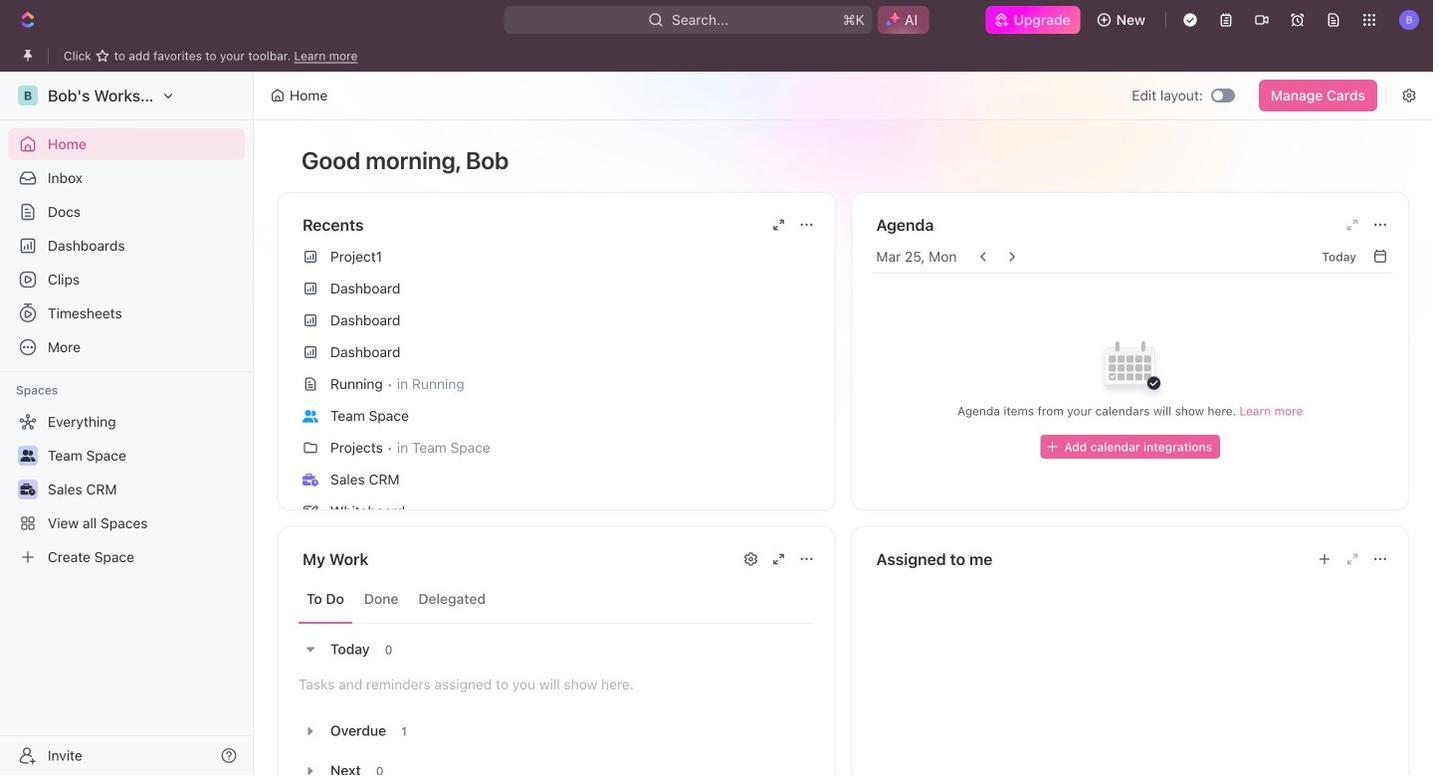 Task type: describe. For each thing, give the bounding box(es) containing it.
1 horizontal spatial business time image
[[303, 474, 318, 486]]

business time image inside the sidebar navigation
[[20, 484, 35, 496]]



Task type: locate. For each thing, give the bounding box(es) containing it.
user group image
[[303, 410, 318, 423]]

tree
[[8, 406, 245, 573]]

tree inside the sidebar navigation
[[8, 406, 245, 573]]

tab list
[[299, 575, 815, 624]]

business time image down user group icon
[[303, 474, 318, 486]]

0 horizontal spatial business time image
[[20, 484, 35, 496]]

sidebar navigation
[[0, 72, 258, 775]]

business time image
[[303, 474, 318, 486], [20, 484, 35, 496]]

bob's workspace, , element
[[18, 86, 38, 105]]

business time image down user group image
[[20, 484, 35, 496]]

user group image
[[20, 450, 35, 462]]



Task type: vqa. For each thing, say whether or not it's contained in the screenshot.
user group icon
yes



